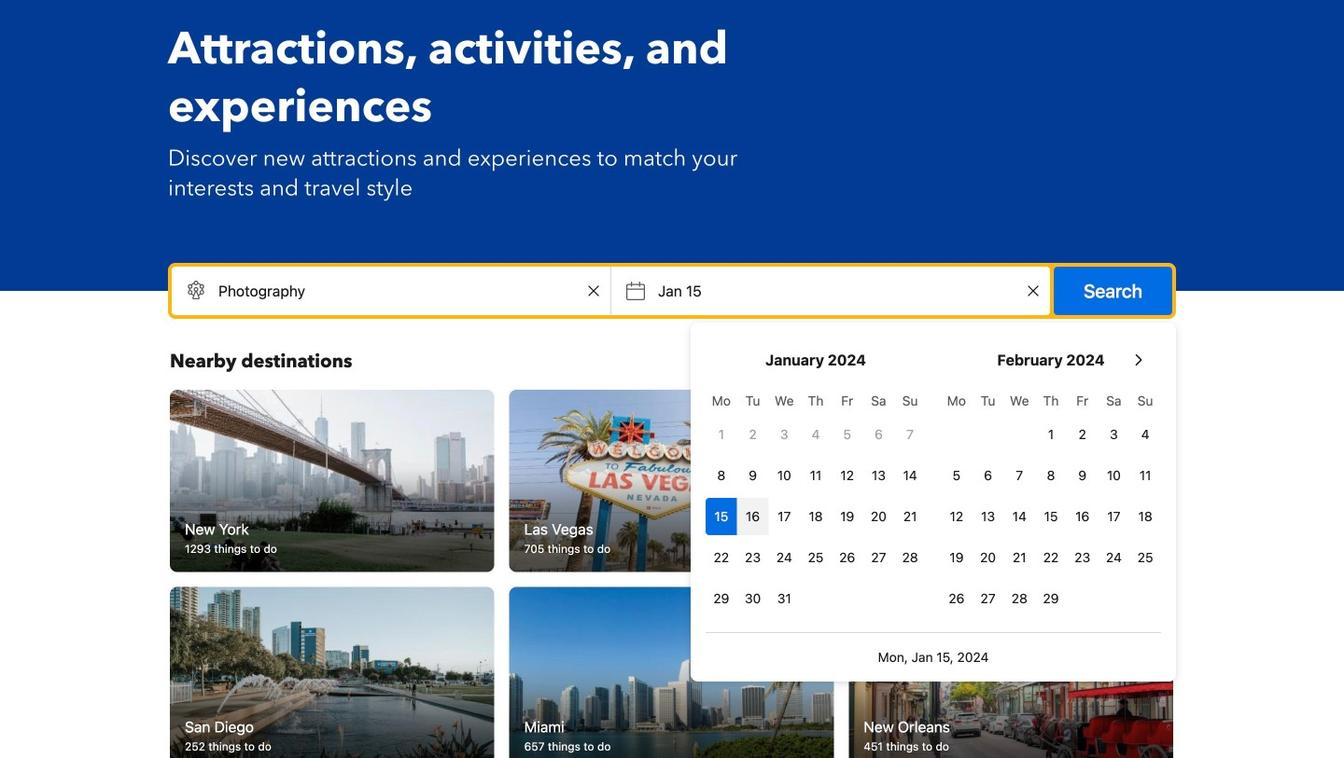 Task type: describe. For each thing, give the bounding box(es) containing it.
24 January 2024 checkbox
[[769, 540, 800, 577]]

2 January 2024 checkbox
[[737, 416, 769, 454]]

18 February 2024 checkbox
[[1130, 498, 1161, 536]]

Where are you going? search field
[[172, 267, 611, 316]]

25 February 2024 checkbox
[[1130, 540, 1161, 577]]

21 February 2024 checkbox
[[1004, 540, 1035, 577]]

29 January 2024 checkbox
[[706, 581, 737, 618]]

28 January 2024 checkbox
[[895, 540, 926, 577]]

27 January 2024 checkbox
[[863, 540, 895, 577]]

8 February 2024 checkbox
[[1035, 457, 1067, 495]]

15 February 2024 checkbox
[[1035, 498, 1067, 536]]

13 February 2024 checkbox
[[972, 498, 1004, 536]]

19 February 2024 checkbox
[[941, 540, 972, 577]]

17 February 2024 checkbox
[[1098, 498, 1130, 536]]

6 January 2024 checkbox
[[863, 416, 895, 454]]

6 February 2024 checkbox
[[972, 457, 1004, 495]]

8 January 2024 checkbox
[[706, 457, 737, 495]]

14 February 2024 checkbox
[[1004, 498, 1035, 536]]

3 January 2024 checkbox
[[769, 416, 800, 454]]

21 January 2024 checkbox
[[895, 498, 926, 536]]

14 January 2024 checkbox
[[895, 457, 926, 495]]

13 January 2024 checkbox
[[863, 457, 895, 495]]

30 January 2024 checkbox
[[737, 581, 769, 618]]

12 February 2024 checkbox
[[941, 498, 972, 536]]

new orleans image
[[849, 588, 1173, 759]]

miami image
[[509, 588, 834, 759]]

31 January 2024 checkbox
[[769, 581, 800, 618]]

10 February 2024 checkbox
[[1098, 457, 1130, 495]]

20 January 2024 checkbox
[[863, 498, 895, 536]]

9 January 2024 checkbox
[[737, 457, 769, 495]]

25 January 2024 checkbox
[[800, 540, 832, 577]]



Task type: locate. For each thing, give the bounding box(es) containing it.
29 February 2024 checkbox
[[1035, 581, 1067, 618]]

4 January 2024 checkbox
[[800, 416, 832, 454]]

20 February 2024 checkbox
[[972, 540, 1004, 577]]

1 horizontal spatial grid
[[941, 383, 1161, 618]]

27 February 2024 checkbox
[[972, 581, 1004, 618]]

7 February 2024 checkbox
[[1004, 457, 1035, 495]]

22 January 2024 checkbox
[[706, 540, 737, 577]]

26 January 2024 checkbox
[[832, 540, 863, 577]]

12 January 2024 checkbox
[[832, 457, 863, 495]]

4 February 2024 checkbox
[[1130, 416, 1161, 454]]

5 January 2024 checkbox
[[832, 416, 863, 454]]

7 January 2024 checkbox
[[895, 416, 926, 454]]

24 February 2024 checkbox
[[1098, 540, 1130, 577]]

18 January 2024 checkbox
[[800, 498, 832, 536]]

26 February 2024 checkbox
[[941, 581, 972, 618]]

1 February 2024 checkbox
[[1035, 416, 1067, 454]]

11 February 2024 checkbox
[[1130, 457, 1161, 495]]

key west image
[[849, 390, 1173, 573]]

17 January 2024 checkbox
[[769, 498, 800, 536]]

16 January 2024 checkbox
[[737, 498, 769, 536]]

1 January 2024 checkbox
[[706, 416, 737, 454]]

1 grid from the left
[[706, 383, 926, 618]]

28 February 2024 checkbox
[[1004, 581, 1035, 618]]

las vegas image
[[509, 390, 834, 573]]

grid
[[706, 383, 926, 618], [941, 383, 1161, 618]]

2 February 2024 checkbox
[[1067, 416, 1098, 454]]

3 February 2024 checkbox
[[1098, 416, 1130, 454]]

san diego image
[[170, 588, 494, 759]]

2 grid from the left
[[941, 383, 1161, 618]]

5 February 2024 checkbox
[[941, 457, 972, 495]]

16 February 2024 checkbox
[[1067, 498, 1098, 536]]

15 January 2024 checkbox
[[706, 498, 737, 536]]

11 January 2024 checkbox
[[800, 457, 832, 495]]

9 February 2024 checkbox
[[1067, 457, 1098, 495]]

23 February 2024 checkbox
[[1067, 540, 1098, 577]]

10 January 2024 checkbox
[[769, 457, 800, 495]]

cell
[[706, 495, 737, 536]]

23 January 2024 checkbox
[[737, 540, 769, 577]]

22 February 2024 checkbox
[[1035, 540, 1067, 577]]

19 January 2024 checkbox
[[832, 498, 863, 536]]

0 horizontal spatial grid
[[706, 383, 926, 618]]

new york image
[[170, 390, 494, 573]]



Task type: vqa. For each thing, say whether or not it's contained in the screenshot.
"6 JANUARY 2024" CHECKBOX
yes



